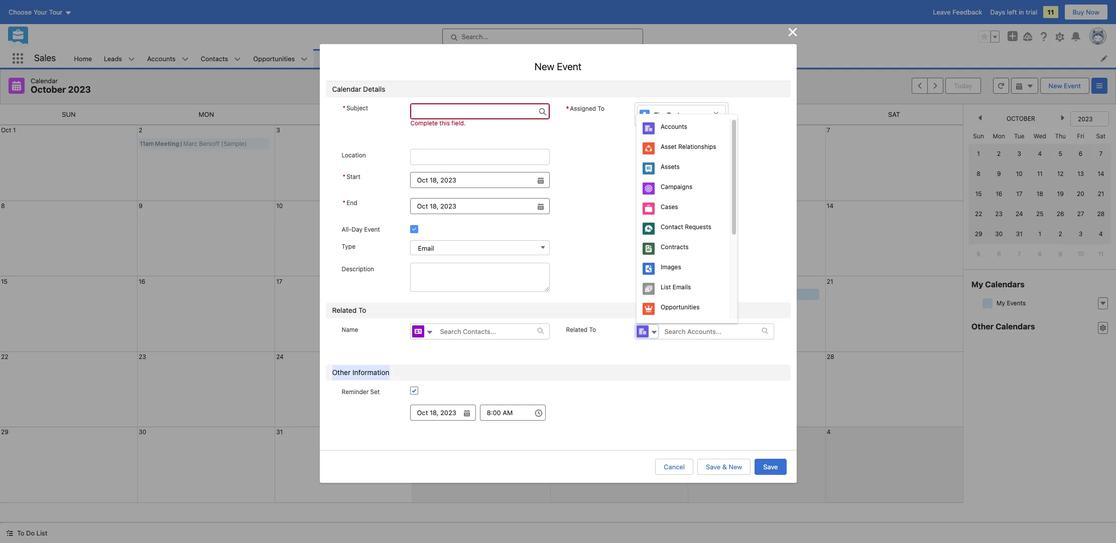 Task type: vqa. For each thing, say whether or not it's contained in the screenshot.
Success Manager
no



Task type: describe. For each thing, give the bounding box(es) containing it.
burton
[[667, 111, 688, 119]]

my for my calendars
[[972, 280, 984, 289]]

1 vertical spatial 4 button
[[827, 429, 831, 437]]

to do list button
[[0, 524, 53, 544]]

1 vertical spatial accounts
[[661, 123, 687, 131]]

asset relationships
[[661, 143, 716, 151]]

to inside button
[[17, 530, 24, 538]]

contacts
[[201, 54, 228, 63]]

contracts link
[[637, 239, 731, 259]]

&
[[723, 463, 727, 471]]

2 vertical spatial 2
[[1059, 231, 1063, 238]]

wed inside grid
[[1034, 133, 1047, 140]]

10 button
[[276, 202, 283, 210]]

1 vertical spatial mon
[[993, 133, 1006, 140]]

do
[[26, 530, 35, 538]]

1 horizontal spatial 5
[[1059, 150, 1063, 158]]

search...
[[462, 33, 489, 41]]

information
[[353, 369, 390, 377]]

contacts image
[[413, 326, 425, 338]]

calendar link
[[314, 49, 353, 68]]

new event inside button
[[1049, 82, 1081, 90]]

assigned to
[[570, 105, 605, 113]]

opportunities inside list item
[[253, 54, 295, 63]]

all-
[[342, 226, 352, 233]]

leave
[[933, 8, 951, 16]]

15 button
[[1, 278, 8, 286]]

name
[[342, 326, 358, 334]]

tim
[[654, 111, 665, 119]]

1 vertical spatial accounts link
[[637, 119, 731, 139]]

1 vertical spatial 1
[[978, 150, 980, 158]]

0 horizontal spatial 1
[[13, 127, 16, 134]]

1 vertical spatial 16
[[139, 278, 145, 286]]

new inside button
[[1049, 82, 1063, 90]]

tim burton
[[654, 111, 688, 119]]

list containing home
[[68, 49, 1116, 68]]

home
[[74, 54, 92, 63]]

1 vertical spatial 24
[[276, 353, 284, 361]]

0 horizontal spatial text default image
[[538, 328, 545, 335]]

1 vertical spatial 22
[[1, 353, 8, 361]]

assigned
[[570, 105, 596, 113]]

sales
[[34, 53, 56, 63]]

details
[[363, 85, 385, 94]]

Related To text field
[[659, 324, 762, 339]]

21 inside grid
[[1098, 190, 1105, 198]]

1 horizontal spatial opportunities
[[661, 304, 700, 312]]

0 vertical spatial 9
[[997, 170, 1001, 178]]

0 vertical spatial mon
[[199, 110, 214, 119]]

0 vertical spatial sun
[[62, 110, 76, 119]]

contact requests link
[[637, 219, 731, 239]]

analytics link
[[566, 49, 606, 68]]

30 inside grid
[[996, 231, 1003, 238]]

new inside button
[[729, 463, 743, 471]]

set
[[370, 389, 380, 396]]

2 button
[[139, 127, 142, 134]]

oct 1 button
[[1, 127, 16, 134]]

15 inside grid
[[976, 190, 982, 198]]

0 horizontal spatial 31
[[276, 429, 283, 437]]

complete this field.
[[411, 120, 466, 127]]

* start
[[343, 173, 361, 181]]

1 vertical spatial tue
[[1015, 133, 1025, 140]]

contact
[[661, 224, 683, 231]]

0 horizontal spatial 15
[[1, 278, 8, 286]]

email
[[418, 244, 434, 252]]

* for * end
[[343, 199, 346, 207]]

0 vertical spatial event
[[557, 61, 582, 72]]

1 vertical spatial 8
[[1, 202, 5, 210]]

end
[[347, 199, 357, 207]]

25
[[1037, 210, 1044, 218]]

23 button
[[139, 353, 146, 361]]

contacts link
[[195, 49, 234, 68]]

2 vertical spatial 8
[[1038, 251, 1042, 258]]

21 button
[[827, 278, 834, 286]]

day
[[352, 226, 363, 233]]

group up "all-day event" option
[[342, 197, 550, 214]]

field.
[[452, 120, 466, 127]]

fri
[[1077, 133, 1085, 140]]

group up the '11' button
[[342, 171, 550, 188]]

0 horizontal spatial 14
[[827, 202, 834, 210]]

29 button
[[1, 429, 8, 437]]

0 horizontal spatial 7
[[827, 127, 831, 134]]

cancel button
[[656, 459, 694, 475]]

october inside calendar october 2023
[[31, 84, 66, 95]]

* subject
[[343, 105, 368, 112]]

* for * subject
[[343, 105, 346, 112]]

27
[[1078, 210, 1085, 218]]

quotes link
[[519, 49, 553, 68]]

leave feedback
[[933, 8, 983, 16]]

0 horizontal spatial sat
[[888, 110, 901, 119]]

1 vertical spatial 28
[[827, 353, 835, 361]]

28 inside grid
[[1098, 210, 1105, 218]]

30 button
[[139, 429, 146, 437]]

2 horizontal spatial 7
[[1100, 150, 1103, 158]]

sat inside grid
[[1097, 133, 1106, 140]]

cases link
[[637, 199, 731, 219]]

24 inside grid
[[1016, 210, 1023, 218]]

subject
[[347, 105, 368, 112]]

1 horizontal spatial 2
[[998, 150, 1001, 158]]

search... button
[[442, 29, 643, 45]]

2 vertical spatial 3
[[1079, 231, 1083, 238]]

29 inside grid
[[975, 231, 983, 238]]

oct 1
[[1, 127, 16, 134]]

calendars for my calendars
[[986, 280, 1025, 289]]

1 horizontal spatial opportunities link
[[637, 299, 731, 319]]

images
[[661, 264, 681, 271]]

18
[[1037, 190, 1044, 198]]

2 horizontal spatial 9
[[1059, 251, 1063, 258]]

opportunities list item
[[247, 49, 314, 68]]

start
[[347, 173, 361, 181]]

0 horizontal spatial new event
[[535, 61, 582, 72]]

campaigns
[[661, 183, 693, 191]]

1 vertical spatial 30
[[139, 429, 146, 437]]

other information
[[332, 369, 390, 377]]

0 vertical spatial 23
[[996, 210, 1003, 218]]

0 horizontal spatial tue
[[338, 110, 350, 119]]

0 horizontal spatial 17
[[276, 278, 283, 286]]

to do list
[[17, 530, 47, 538]]

relationships
[[679, 143, 716, 151]]

11 button
[[414, 202, 420, 210]]

list inside button
[[36, 530, 47, 538]]

9 button
[[139, 202, 143, 210]]

contracts
[[661, 244, 689, 251]]

0 horizontal spatial 5
[[977, 251, 981, 258]]

0 horizontal spatial 2
[[139, 127, 142, 134]]

related to for new event
[[332, 306, 366, 315]]

1 vertical spatial sun
[[974, 133, 984, 140]]

0 horizontal spatial 9
[[139, 202, 143, 210]]

Description text field
[[411, 263, 550, 292]]

1 vertical spatial 12
[[552, 202, 558, 210]]

1 vertical spatial 10
[[276, 202, 283, 210]]

0 horizontal spatial 3
[[276, 127, 280, 134]]

asset relationships link
[[637, 139, 731, 159]]

leads list item
[[98, 49, 141, 68]]

my calendars
[[972, 280, 1025, 289]]

other for other calendars
[[972, 322, 994, 331]]

home link
[[68, 49, 98, 68]]

this
[[440, 120, 450, 127]]

description
[[342, 265, 374, 273]]

12 inside grid
[[1058, 170, 1064, 178]]

save & new button
[[698, 459, 751, 475]]

* for *
[[566, 105, 569, 113]]

0 vertical spatial new
[[535, 61, 555, 72]]

events
[[1007, 300, 1026, 307]]



Task type: locate. For each thing, give the bounding box(es) containing it.
0 horizontal spatial list
[[36, 530, 47, 538]]

1 horizontal spatial save
[[764, 463, 778, 471]]

1 horizontal spatial other
[[972, 322, 994, 331]]

save for save & new
[[706, 463, 721, 471]]

1 horizontal spatial october
[[1007, 115, 1036, 123]]

19
[[1058, 190, 1064, 198]]

0 horizontal spatial 29
[[1, 429, 8, 437]]

thu
[[1055, 133, 1066, 140]]

11am down 20 button
[[690, 291, 705, 299]]

None text field
[[411, 104, 550, 120], [411, 172, 550, 188], [411, 405, 476, 421], [411, 104, 550, 120], [411, 172, 550, 188], [411, 405, 476, 421]]

2 horizontal spatial 10
[[1078, 251, 1084, 258]]

1 horizontal spatial sun
[[974, 133, 984, 140]]

calendars up my events
[[986, 280, 1025, 289]]

leave feedback link
[[933, 8, 983, 16]]

0 horizontal spatial 28
[[827, 353, 835, 361]]

0 vertical spatial 10
[[1016, 170, 1023, 178]]

31 button
[[276, 429, 283, 437]]

accounts down 'burton'
[[661, 123, 687, 131]]

5 down thu in the top right of the page
[[1059, 150, 1063, 158]]

0 vertical spatial opportunities
[[253, 54, 295, 63]]

1 vertical spatial 21
[[827, 278, 834, 286]]

grid
[[969, 129, 1111, 265]]

contacts list item
[[195, 49, 247, 68]]

0 horizontal spatial 6
[[997, 251, 1001, 258]]

all-day event
[[342, 226, 380, 233]]

oct
[[1, 127, 11, 134]]

save for save
[[764, 463, 778, 471]]

1 horizontal spatial 10
[[1016, 170, 1023, 178]]

event inside button
[[1064, 82, 1081, 90]]

tue
[[338, 110, 350, 119], [1015, 133, 1025, 140]]

9
[[997, 170, 1001, 178], [139, 202, 143, 210], [1059, 251, 1063, 258]]

2 vertical spatial event
[[364, 226, 380, 233]]

0 horizontal spatial 16
[[139, 278, 145, 286]]

6 up my calendars
[[997, 251, 1001, 258]]

* left end
[[343, 199, 346, 207]]

other for other information
[[332, 369, 351, 377]]

1 horizontal spatial 11am
[[690, 291, 705, 299]]

16 inside grid
[[996, 190, 1003, 198]]

17 inside grid
[[1017, 190, 1023, 198]]

save right &
[[764, 463, 778, 471]]

opportunities
[[253, 54, 295, 63], [661, 304, 700, 312]]

1 vertical spatial 17
[[276, 278, 283, 286]]

other down hide items image
[[972, 322, 994, 331]]

my right hide items image
[[997, 300, 1006, 307]]

*
[[343, 105, 346, 112], [566, 105, 569, 113], [343, 173, 346, 181], [343, 199, 346, 207]]

other up reminder
[[332, 369, 351, 377]]

1 horizontal spatial 7
[[1018, 251, 1021, 258]]

assets link
[[637, 159, 731, 179]]

1 horizontal spatial list
[[661, 284, 671, 291]]

22
[[975, 210, 983, 218], [1, 353, 8, 361]]

save button
[[755, 459, 787, 475]]

0 horizontal spatial 4 button
[[414, 127, 418, 134]]

text default image
[[1100, 325, 1107, 332], [538, 328, 545, 335]]

calendar inside list
[[320, 54, 347, 63]]

1 horizontal spatial 15
[[976, 190, 982, 198]]

2 save from the left
[[764, 463, 778, 471]]

2 vertical spatial 1
[[1039, 231, 1042, 238]]

buy now
[[1073, 8, 1100, 16]]

1 horizontal spatial 4 button
[[827, 429, 831, 437]]

campaigns link
[[637, 179, 731, 199]]

new
[[535, 61, 555, 72], [1049, 82, 1063, 90], [729, 463, 743, 471]]

wed up location text box
[[474, 110, 489, 119]]

calendars down events at bottom right
[[996, 322, 1035, 331]]

0 vertical spatial wed
[[474, 110, 489, 119]]

20 inside grid
[[1077, 190, 1085, 198]]

accounts right leads list item
[[147, 54, 176, 63]]

All-Day Event checkbox
[[411, 225, 419, 233]]

calendar
[[320, 54, 347, 63], [31, 77, 58, 85], [332, 85, 361, 94]]

0 horizontal spatial opportunities link
[[247, 49, 301, 68]]

wed left thu in the top right of the page
[[1034, 133, 1047, 140]]

tue left thu in the top right of the page
[[1015, 133, 1025, 140]]

1 vertical spatial related
[[566, 326, 588, 334]]

0 vertical spatial 12
[[1058, 170, 1064, 178]]

0 vertical spatial 22
[[975, 210, 983, 218]]

16
[[996, 190, 1003, 198], [139, 278, 145, 286]]

0 horizontal spatial 8
[[1, 202, 5, 210]]

0 horizontal spatial 12
[[552, 202, 558, 210]]

related to for related to
[[566, 326, 596, 334]]

11am
[[140, 140, 154, 147], [690, 291, 705, 299]]

8 button
[[1, 202, 5, 210]]

1 vertical spatial wed
[[1034, 133, 1047, 140]]

0 vertical spatial new event
[[535, 61, 582, 72]]

hide items image
[[983, 299, 993, 309]]

2023
[[68, 84, 91, 95]]

0 vertical spatial 20
[[1077, 190, 1085, 198]]

15
[[976, 190, 982, 198], [1, 278, 8, 286]]

my events
[[997, 300, 1026, 307]]

calendars
[[986, 280, 1025, 289], [996, 322, 1035, 331]]

Name text field
[[434, 324, 538, 339]]

my for my events
[[997, 300, 1006, 307]]

buy
[[1073, 8, 1085, 16]]

0 horizontal spatial related to
[[332, 306, 366, 315]]

list left emails
[[661, 284, 671, 291]]

inverse image
[[787, 26, 799, 38]]

1 horizontal spatial 20
[[1077, 190, 1085, 198]]

calendar up calendar details
[[320, 54, 347, 63]]

7
[[827, 127, 831, 134], [1100, 150, 1103, 158], [1018, 251, 1021, 258]]

list emails link
[[637, 279, 731, 299]]

1 horizontal spatial 1
[[978, 150, 980, 158]]

3 button
[[276, 127, 280, 134]]

13
[[1078, 170, 1084, 178]]

contact requests
[[661, 224, 712, 231]]

29
[[975, 231, 983, 238], [1, 429, 8, 437]]

1 vertical spatial event
[[1064, 82, 1081, 90]]

6 down fri
[[1079, 150, 1083, 158]]

buy now button
[[1065, 4, 1108, 20]]

1 horizontal spatial my
[[997, 300, 1006, 307]]

0 horizontal spatial event
[[364, 226, 380, 233]]

21
[[1098, 190, 1105, 198], [827, 278, 834, 286]]

1 horizontal spatial 22
[[975, 210, 983, 218]]

0 horizontal spatial related
[[332, 306, 357, 315]]

1 vertical spatial 20
[[689, 278, 697, 286]]

0 vertical spatial 1
[[13, 127, 16, 134]]

4 button
[[414, 127, 418, 134], [827, 429, 831, 437]]

calendar october 2023
[[31, 77, 91, 95]]

group
[[979, 31, 1000, 43], [912, 78, 944, 94], [342, 171, 550, 188], [342, 197, 550, 214]]

tue down calendar details
[[338, 110, 350, 119]]

24 button
[[276, 353, 284, 361]]

1 horizontal spatial text default image
[[1100, 325, 1107, 332]]

list
[[661, 284, 671, 291], [36, 530, 47, 538]]

0 horizontal spatial new
[[535, 61, 555, 72]]

calendar down sales on the left top
[[31, 77, 58, 85]]

quotes list item
[[519, 49, 566, 68]]

accounts link up asset relationships
[[637, 119, 731, 139]]

complete
[[411, 120, 438, 127]]

related for new event
[[332, 306, 357, 315]]

accounts image
[[637, 326, 649, 338]]

8
[[977, 170, 981, 178], [1, 202, 5, 210], [1038, 251, 1042, 258]]

my up hide items image
[[972, 280, 984, 289]]

* left assigned
[[566, 105, 569, 113]]

2 horizontal spatial new
[[1049, 82, 1063, 90]]

1 vertical spatial opportunities
[[661, 304, 700, 312]]

calendar inside calendar october 2023
[[31, 77, 58, 85]]

7 button
[[827, 127, 831, 134]]

14 button
[[827, 202, 834, 210]]

28
[[1098, 210, 1105, 218], [827, 353, 835, 361]]

30
[[996, 231, 1003, 238], [139, 429, 146, 437]]

grid containing sun
[[969, 129, 1111, 265]]

0 horizontal spatial my
[[972, 280, 984, 289]]

0 vertical spatial 16
[[996, 190, 1003, 198]]

1 horizontal spatial tue
[[1015, 133, 1025, 140]]

related for related to
[[566, 326, 588, 334]]

group left today
[[912, 78, 944, 94]]

emails
[[673, 284, 691, 291]]

1 vertical spatial 23
[[139, 353, 146, 361]]

days
[[991, 8, 1006, 16]]

cases
[[661, 204, 678, 211]]

1 vertical spatial other
[[332, 369, 351, 377]]

calendar up * subject
[[332, 85, 361, 94]]

1 horizontal spatial 6
[[1079, 150, 1083, 158]]

to
[[598, 105, 605, 113], [359, 306, 366, 315], [589, 326, 596, 334], [17, 530, 24, 538]]

22 button
[[1, 353, 8, 361]]

1 horizontal spatial 29
[[975, 231, 983, 238]]

* for * start
[[343, 173, 346, 181]]

1 horizontal spatial 30
[[996, 231, 1003, 238]]

2 horizontal spatial 2
[[1059, 231, 1063, 238]]

24
[[1016, 210, 1023, 218], [276, 353, 284, 361]]

1 vertical spatial 3
[[1018, 150, 1022, 158]]

list emails
[[661, 284, 691, 291]]

type
[[342, 243, 356, 250]]

2 vertical spatial 10
[[1078, 251, 1084, 258]]

accounts
[[147, 54, 176, 63], [661, 123, 687, 131]]

14 inside grid
[[1098, 170, 1105, 178]]

3
[[276, 127, 280, 134], [1018, 150, 1022, 158], [1079, 231, 1083, 238]]

0 vertical spatial accounts link
[[141, 49, 182, 68]]

0 vertical spatial 24
[[1016, 210, 1023, 218]]

accounts list item
[[141, 49, 195, 68]]

None text field
[[411, 198, 550, 214], [480, 405, 546, 421], [411, 198, 550, 214], [480, 405, 546, 421]]

calendars for other calendars
[[996, 322, 1035, 331]]

1 save from the left
[[706, 463, 721, 471]]

1 horizontal spatial accounts link
[[637, 119, 731, 139]]

0 horizontal spatial other
[[332, 369, 351, 377]]

0 vertical spatial 17
[[1017, 190, 1023, 198]]

text default image
[[1016, 83, 1023, 90], [1027, 83, 1034, 90], [1100, 300, 1107, 307], [762, 328, 769, 335], [427, 330, 434, 337], [6, 531, 13, 538]]

2 horizontal spatial event
[[1064, 82, 1081, 90]]

0 vertical spatial 21
[[1098, 190, 1105, 198]]

0 horizontal spatial mon
[[199, 110, 214, 119]]

1 vertical spatial october
[[1007, 115, 1036, 123]]

11am for 17
[[690, 291, 705, 299]]

1 vertical spatial 5
[[977, 251, 981, 258]]

accounts inside list item
[[147, 54, 176, 63]]

email button
[[411, 240, 550, 255]]

group down days
[[979, 31, 1000, 43]]

today
[[954, 82, 973, 90]]

cancel
[[664, 463, 685, 471]]

5 up my calendars
[[977, 251, 981, 258]]

calendar for october
[[31, 77, 58, 85]]

20 button
[[689, 278, 697, 286]]

1 horizontal spatial 8
[[977, 170, 981, 178]]

accounts link right leads
[[141, 49, 182, 68]]

leads
[[104, 54, 122, 63]]

11am down 2 button
[[140, 140, 154, 147]]

28 button
[[827, 353, 835, 361]]

save left &
[[706, 463, 721, 471]]

1 horizontal spatial 3
[[1018, 150, 1022, 158]]

31 inside grid
[[1016, 231, 1023, 238]]

mon
[[199, 110, 214, 119], [993, 133, 1006, 140]]

left
[[1007, 8, 1017, 16]]

2 vertical spatial new
[[729, 463, 743, 471]]

31
[[1016, 231, 1023, 238], [276, 429, 283, 437]]

0 horizontal spatial accounts link
[[141, 49, 182, 68]]

0 horizontal spatial 21
[[827, 278, 834, 286]]

related
[[332, 306, 357, 315], [566, 326, 588, 334]]

0 horizontal spatial 11am
[[140, 140, 154, 147]]

text default image inside to do list button
[[6, 531, 13, 538]]

11am for 3
[[140, 140, 154, 147]]

1 vertical spatial 14
[[827, 202, 834, 210]]

* left subject
[[343, 105, 346, 112]]

save
[[706, 463, 721, 471], [764, 463, 778, 471]]

* end
[[343, 199, 357, 207]]

calendar details
[[332, 85, 385, 94]]

2 vertical spatial 7
[[1018, 251, 1021, 258]]

0 vertical spatial sat
[[888, 110, 901, 119]]

list
[[68, 49, 1116, 68]]

accounts link
[[141, 49, 182, 68], [637, 119, 731, 139]]

5
[[1059, 150, 1063, 158], [977, 251, 981, 258]]

list right do
[[36, 530, 47, 538]]

days left in trial
[[991, 8, 1038, 16]]

0 vertical spatial 8
[[977, 170, 981, 178]]

Location text field
[[411, 149, 550, 165]]

calendar for details
[[332, 85, 361, 94]]

2 vertical spatial 9
[[1059, 251, 1063, 258]]

0 horizontal spatial wed
[[474, 110, 489, 119]]

22 inside grid
[[975, 210, 983, 218]]

today button
[[946, 78, 981, 94]]

asset
[[661, 143, 677, 151]]

1 horizontal spatial related to
[[566, 326, 596, 334]]

location
[[342, 151, 366, 159]]

17 button
[[276, 278, 283, 286]]

* left the start
[[343, 173, 346, 181]]

17
[[1017, 190, 1023, 198], [276, 278, 283, 286]]

6
[[1079, 150, 1083, 158], [997, 251, 1001, 258]]

1 vertical spatial calendars
[[996, 322, 1035, 331]]

0 vertical spatial 4 button
[[414, 127, 418, 134]]



